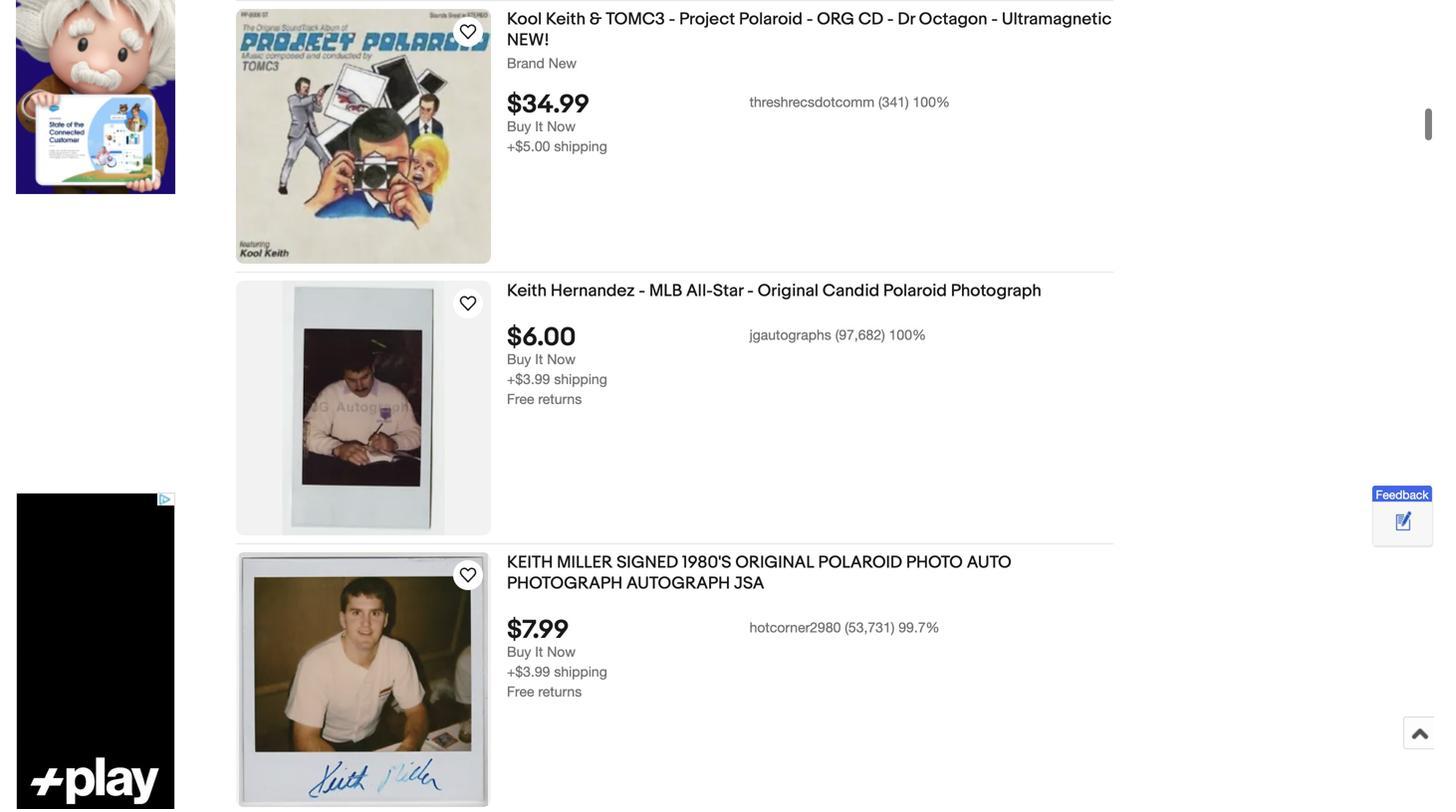 Task type: describe. For each thing, give the bounding box(es) containing it.
$6.00
[[507, 323, 576, 354]]

+$5.00
[[507, 138, 550, 155]]

signed
[[617, 553, 678, 574]]

feedback
[[1376, 488, 1429, 502]]

&
[[589, 9, 602, 30]]

keith hernandez - mlb all-star - original candid polaroid photograph link
[[507, 281, 1114, 305]]

polaroid inside kool keith & tomc3 - project polaroid - org cd - dr octagon - ultramagnetic new! brand new
[[739, 9, 803, 30]]

watch kool keith & tomc3 - project polaroid - org cd - dr octagon - ultramagnetic new! image
[[456, 20, 480, 44]]

2 advertisement region from the top
[[16, 493, 175, 810]]

kool keith & tomc3 - project polaroid - org cd - dr octagon - ultramagnetic new! image
[[236, 9, 491, 264]]

keith
[[507, 553, 553, 574]]

+$3.99 for $7.99
[[507, 664, 550, 680]]

1 vertical spatial keith
[[507, 281, 547, 302]]

mlb
[[649, 281, 682, 302]]

keith miller signed 1980's original polaroid photo auto photograph autograph jsa image
[[239, 553, 488, 808]]

jgautographs
[[750, 327, 831, 343]]

returns for $6.00
[[538, 391, 582, 407]]

keith inside kool keith & tomc3 - project polaroid - org cd - dr octagon - ultramagnetic new! brand new
[[546, 9, 586, 30]]

threshrecsdotcomm (341) 100% buy it now +$5.00 shipping
[[507, 94, 950, 155]]

buy inside threshrecsdotcomm (341) 100% buy it now +$5.00 shipping
[[507, 118, 531, 135]]

keith miller signed 1980's original polaroid photo auto photograph autograph jsa heading
[[507, 553, 1012, 595]]

jsa
[[734, 574, 765, 595]]

keith hernandez - mlb all-star - original candid polaroid photograph
[[507, 281, 1042, 302]]

miller
[[557, 553, 613, 574]]

keith hernandez - mlb all-star - original candid polaroid photograph image
[[282, 281, 445, 536]]

new
[[549, 55, 577, 71]]

cd
[[858, 9, 884, 30]]

kool keith & tomc3 - project polaroid - org cd - dr octagon - ultramagnetic new! brand new
[[507, 9, 1112, 71]]

- right star
[[747, 281, 754, 302]]

- left mlb
[[639, 281, 645, 302]]

kool keith & tomc3 - project polaroid - org cd - dr octagon - ultramagnetic new! link
[[507, 9, 1114, 54]]

photograph
[[507, 574, 623, 595]]

keith miller signed 1980's original polaroid photo auto photograph autograph jsa link
[[507, 553, 1114, 598]]

+$3.99 for $6.00
[[507, 371, 550, 387]]

- left dr
[[887, 9, 894, 30]]

shipping inside threshrecsdotcomm (341) 100% buy it now +$5.00 shipping
[[554, 138, 607, 155]]

watch keith miller signed 1980's original polaroid photo auto photograph autograph jsa image
[[456, 564, 480, 588]]

original
[[758, 281, 819, 302]]

- left project
[[669, 9, 675, 30]]

it inside threshrecsdotcomm (341) 100% buy it now +$5.00 shipping
[[535, 118, 543, 135]]

now for $7.99
[[547, 644, 576, 660]]

polaroid
[[818, 553, 902, 574]]

original
[[735, 553, 814, 574]]

100% for jgautographs (97,682) 100% buy it now +$3.99 shipping free returns
[[889, 327, 926, 343]]

returns for $7.99
[[538, 684, 582, 700]]

(97,682)
[[835, 327, 885, 343]]

it for $7.99
[[535, 644, 543, 660]]

brand
[[507, 55, 545, 71]]

now for $6.00
[[547, 351, 576, 368]]

candid
[[823, 281, 880, 302]]

(341)
[[879, 94, 909, 110]]



Task type: vqa. For each thing, say whether or not it's contained in the screenshot.
rightmost Or
no



Task type: locate. For each thing, give the bounding box(es) containing it.
keith up $6.00
[[507, 281, 547, 302]]

polaroid
[[739, 9, 803, 30], [883, 281, 947, 302]]

advertisement region
[[16, 0, 175, 194], [16, 493, 175, 810]]

0 vertical spatial it
[[535, 118, 543, 135]]

hotcorner2980
[[750, 620, 841, 636]]

0 horizontal spatial polaroid
[[739, 9, 803, 30]]

photo
[[906, 553, 963, 574]]

shipping
[[554, 138, 607, 155], [554, 371, 607, 387], [554, 664, 607, 680]]

+$3.99 down $6.00
[[507, 371, 550, 387]]

1 now from the top
[[547, 118, 576, 135]]

new!
[[507, 30, 549, 51]]

- left org
[[807, 9, 813, 30]]

1 shipping from the top
[[554, 138, 607, 155]]

2 it from the top
[[535, 351, 543, 368]]

tomc3
[[606, 9, 665, 30]]

2 vertical spatial shipping
[[554, 664, 607, 680]]

1 vertical spatial shipping
[[554, 371, 607, 387]]

buy inside 'hotcorner2980 (53,731) 99.7% buy it now +$3.99 shipping free returns'
[[507, 644, 531, 660]]

now inside threshrecsdotcomm (341) 100% buy it now +$5.00 shipping
[[547, 118, 576, 135]]

shipping for $6.00
[[554, 371, 607, 387]]

hotcorner2980 (53,731) 99.7% buy it now +$3.99 shipping free returns
[[507, 620, 940, 700]]

100% inside threshrecsdotcomm (341) 100% buy it now +$5.00 shipping
[[913, 94, 950, 110]]

0 vertical spatial buy
[[507, 118, 531, 135]]

99.7%
[[899, 620, 940, 636]]

$7.99
[[507, 616, 569, 646]]

buy for $6.00
[[507, 351, 531, 368]]

kool keith & tomc3 - project polaroid - org cd - dr octagon - ultramagnetic new! heading
[[507, 9, 1112, 51]]

buy inside jgautographs (97,682) 100% buy it now +$3.99 shipping free returns
[[507, 351, 531, 368]]

0 vertical spatial returns
[[538, 391, 582, 407]]

1 vertical spatial buy
[[507, 351, 531, 368]]

3 shipping from the top
[[554, 664, 607, 680]]

2 now from the top
[[547, 351, 576, 368]]

it inside 'hotcorner2980 (53,731) 99.7% buy it now +$3.99 shipping free returns'
[[535, 644, 543, 660]]

1 vertical spatial 100%
[[889, 327, 926, 343]]

shipping down $7.99
[[554, 664, 607, 680]]

100% inside jgautographs (97,682) 100% buy it now +$3.99 shipping free returns
[[889, 327, 926, 343]]

keith hernandez - mlb all-star - original candid polaroid photograph heading
[[507, 281, 1042, 302]]

buy
[[507, 118, 531, 135], [507, 351, 531, 368], [507, 644, 531, 660]]

octagon
[[919, 9, 988, 30]]

+$3.99 down $7.99
[[507, 664, 550, 680]]

+$3.99
[[507, 371, 550, 387], [507, 664, 550, 680]]

auto
[[967, 553, 1012, 574]]

now down photograph
[[547, 644, 576, 660]]

+$3.99 inside jgautographs (97,682) 100% buy it now +$3.99 shipping free returns
[[507, 371, 550, 387]]

1 it from the top
[[535, 118, 543, 135]]

$34.99
[[507, 90, 590, 121]]

0 vertical spatial keith
[[546, 9, 586, 30]]

now down the hernandez
[[547, 351, 576, 368]]

(53,731)
[[845, 620, 895, 636]]

2 returns from the top
[[538, 684, 582, 700]]

2 +$3.99 from the top
[[507, 664, 550, 680]]

1 horizontal spatial polaroid
[[883, 281, 947, 302]]

1 vertical spatial polaroid
[[883, 281, 947, 302]]

3 buy from the top
[[507, 644, 531, 660]]

org
[[817, 9, 855, 30]]

ultramagnetic
[[1002, 9, 1112, 30]]

0 vertical spatial 100%
[[913, 94, 950, 110]]

2 vertical spatial now
[[547, 644, 576, 660]]

buy for $7.99
[[507, 644, 531, 660]]

1 returns from the top
[[538, 391, 582, 407]]

polaroid right candid
[[883, 281, 947, 302]]

+$3.99 inside 'hotcorner2980 (53,731) 99.7% buy it now +$3.99 shipping free returns'
[[507, 664, 550, 680]]

free for $7.99
[[507, 684, 534, 700]]

returns down $7.99
[[538, 684, 582, 700]]

keith left &
[[546, 9, 586, 30]]

0 vertical spatial polaroid
[[739, 9, 803, 30]]

2 free from the top
[[507, 684, 534, 700]]

now up "+$5.00"
[[547, 118, 576, 135]]

threshrecsdotcomm
[[750, 94, 875, 110]]

star
[[713, 281, 743, 302]]

0 vertical spatial now
[[547, 118, 576, 135]]

shipping inside jgautographs (97,682) 100% buy it now +$3.99 shipping free returns
[[554, 371, 607, 387]]

- right octagon
[[991, 9, 998, 30]]

it for $6.00
[[535, 351, 543, 368]]

now inside 'hotcorner2980 (53,731) 99.7% buy it now +$3.99 shipping free returns'
[[547, 644, 576, 660]]

free down $7.99
[[507, 684, 534, 700]]

returns
[[538, 391, 582, 407], [538, 684, 582, 700]]

1 advertisement region from the top
[[16, 0, 175, 194]]

watch keith hernandez - mlb all-star - original candid polaroid photograph image
[[456, 292, 480, 316]]

100% right (341)
[[913, 94, 950, 110]]

shipping down $6.00
[[554, 371, 607, 387]]

1 vertical spatial advertisement region
[[16, 493, 175, 810]]

100% right (97,682)
[[889, 327, 926, 343]]

1 vertical spatial +$3.99
[[507, 664, 550, 680]]

2 buy from the top
[[507, 351, 531, 368]]

0 vertical spatial +$3.99
[[507, 371, 550, 387]]

kool
[[507, 9, 542, 30]]

shipping right "+$5.00"
[[554, 138, 607, 155]]

1 vertical spatial now
[[547, 351, 576, 368]]

1980's
[[682, 553, 732, 574]]

it
[[535, 118, 543, 135], [535, 351, 543, 368], [535, 644, 543, 660]]

free down $6.00
[[507, 391, 534, 407]]

1 free from the top
[[507, 391, 534, 407]]

-
[[669, 9, 675, 30], [807, 9, 813, 30], [887, 9, 894, 30], [991, 9, 998, 30], [639, 281, 645, 302], [747, 281, 754, 302]]

it inside jgautographs (97,682) 100% buy it now +$3.99 shipping free returns
[[535, 351, 543, 368]]

free inside jgautographs (97,682) 100% buy it now +$3.99 shipping free returns
[[507, 391, 534, 407]]

1 vertical spatial returns
[[538, 684, 582, 700]]

shipping for $7.99
[[554, 664, 607, 680]]

3 now from the top
[[547, 644, 576, 660]]

1 +$3.99 from the top
[[507, 371, 550, 387]]

dr
[[898, 9, 915, 30]]

photograph
[[951, 281, 1042, 302]]

all-
[[686, 281, 713, 302]]

keith miller signed 1980's original polaroid photo auto photograph autograph jsa
[[507, 553, 1012, 595]]

keith
[[546, 9, 586, 30], [507, 281, 547, 302]]

0 vertical spatial advertisement region
[[16, 0, 175, 194]]

polaroid right project
[[739, 9, 803, 30]]

0 vertical spatial shipping
[[554, 138, 607, 155]]

returns inside 'hotcorner2980 (53,731) 99.7% buy it now +$3.99 shipping free returns'
[[538, 684, 582, 700]]

100%
[[913, 94, 950, 110], [889, 327, 926, 343]]

1 vertical spatial free
[[507, 684, 534, 700]]

100% for threshrecsdotcomm (341) 100% buy it now +$5.00 shipping
[[913, 94, 950, 110]]

returns inside jgautographs (97,682) 100% buy it now +$3.99 shipping free returns
[[538, 391, 582, 407]]

3 it from the top
[[535, 644, 543, 660]]

free for $6.00
[[507, 391, 534, 407]]

0 vertical spatial free
[[507, 391, 534, 407]]

free
[[507, 391, 534, 407], [507, 684, 534, 700]]

free inside 'hotcorner2980 (53,731) 99.7% buy it now +$3.99 shipping free returns'
[[507, 684, 534, 700]]

2 vertical spatial buy
[[507, 644, 531, 660]]

shipping inside 'hotcorner2980 (53,731) 99.7% buy it now +$3.99 shipping free returns'
[[554, 664, 607, 680]]

now
[[547, 118, 576, 135], [547, 351, 576, 368], [547, 644, 576, 660]]

returns down $6.00
[[538, 391, 582, 407]]

now inside jgautographs (97,682) 100% buy it now +$3.99 shipping free returns
[[547, 351, 576, 368]]

1 vertical spatial it
[[535, 351, 543, 368]]

hernandez
[[551, 281, 635, 302]]

jgautographs (97,682) 100% buy it now +$3.99 shipping free returns
[[507, 327, 926, 407]]

2 shipping from the top
[[554, 371, 607, 387]]

project
[[679, 9, 735, 30]]

1 buy from the top
[[507, 118, 531, 135]]

2 vertical spatial it
[[535, 644, 543, 660]]

autograph
[[626, 574, 730, 595]]



